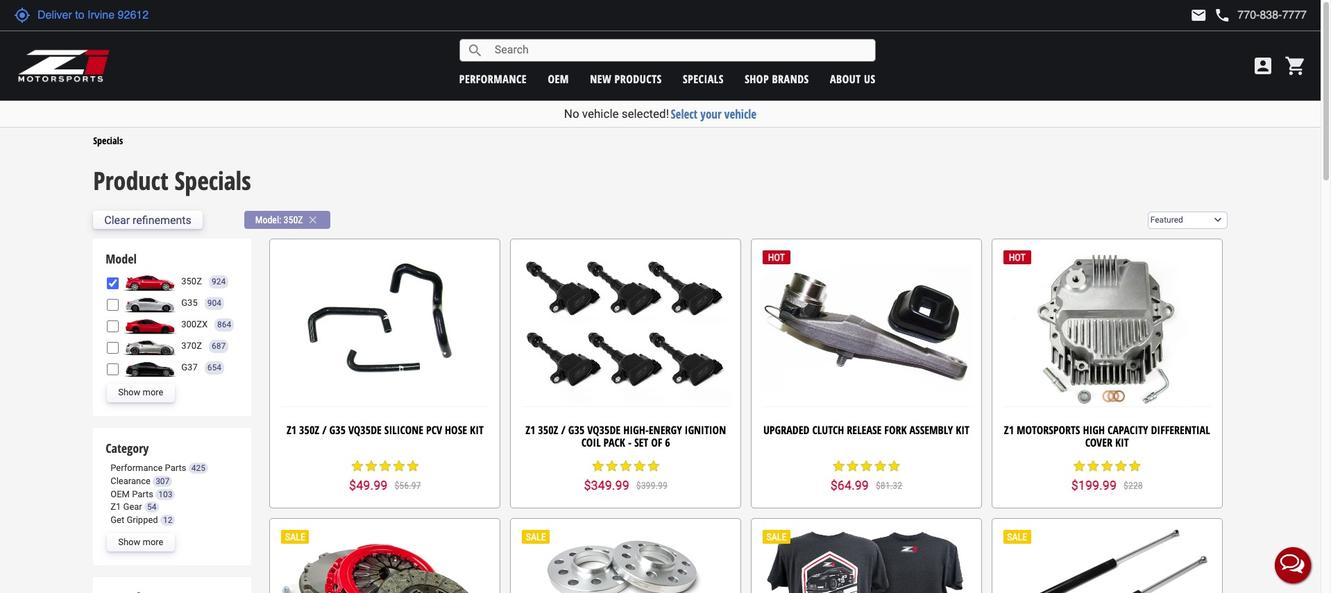 Task type: locate. For each thing, give the bounding box(es) containing it.
19 star from the left
[[1114, 460, 1128, 473]]

vq35de left silicone
[[349, 423, 382, 438]]

z1 for z1 350z / g35 vq35de high-energy ignition coil pack - set of 6
[[526, 423, 536, 438]]

1 horizontal spatial oem
[[548, 71, 569, 86]]

1 vertical spatial show more button
[[107, 534, 175, 552]]

2 / from the left
[[561, 423, 566, 438]]

parts up 307
[[165, 463, 186, 474]]

no
[[564, 107, 579, 121]]

vehicle right no
[[582, 107, 619, 121]]

1 horizontal spatial g35
[[329, 423, 346, 438]]

0 horizontal spatial vq35de
[[349, 423, 382, 438]]

g35 inside z1 350z / g35 vq35de high-energy ignition coil pack - set of 6
[[568, 423, 585, 438]]

0 vertical spatial show more
[[118, 388, 163, 398]]

more down infiniti g37 coupe sedan convertible v36 cv36 hv36 skyline 2008 2009 2010 2011 2012 2013 3.7l vq37vhr z1 motorsports image
[[143, 388, 163, 398]]

oem down the clearance
[[111, 489, 130, 500]]

1 show from the top
[[118, 388, 140, 398]]

specials
[[683, 71, 724, 86]]

0 horizontal spatial oem
[[111, 489, 130, 500]]

infiniti g37 coupe sedan convertible v36 cv36 hv36 skyline 2008 2009 2010 2011 2012 2013 3.7l vq37vhr z1 motorsports image
[[122, 359, 178, 377]]

g35 up 300zx
[[181, 298, 198, 308]]

show more button for model
[[107, 384, 175, 402]]

0 horizontal spatial kit
[[470, 423, 484, 438]]

z1
[[287, 423, 297, 438], [526, 423, 536, 438], [1004, 423, 1014, 438], [111, 502, 121, 512]]

1 vertical spatial parts
[[132, 489, 153, 500]]

1 horizontal spatial /
[[561, 423, 566, 438]]

star star star star star $64.99 $81.32
[[831, 460, 903, 493]]

1 show more button from the top
[[107, 384, 175, 402]]

350z inside z1 350z / g35 vq35de high-energy ignition coil pack - set of 6
[[538, 423, 558, 438]]

your
[[701, 106, 722, 122]]

oem
[[548, 71, 569, 86], [111, 489, 130, 500]]

vehicle inside no vehicle selected! select your vehicle
[[582, 107, 619, 121]]

11 star from the left
[[832, 460, 846, 473]]

specials
[[93, 134, 123, 147], [175, 164, 251, 198]]

kit
[[470, 423, 484, 438], [956, 423, 970, 438], [1116, 435, 1129, 451]]

1 vq35de from the left
[[349, 423, 382, 438]]

7 star from the left
[[605, 460, 619, 473]]

gripped
[[127, 515, 158, 525]]

show more for model
[[118, 388, 163, 398]]

nissan 370z z34 2009 2010 2011 2012 2013 2014 2015 2016 2017 2018 2019 3.7l vq37vhr vhr nismo z1 motorsports image
[[122, 338, 178, 356]]

/
[[322, 423, 327, 438], [561, 423, 566, 438]]

kit right cover
[[1116, 435, 1129, 451]]

2 horizontal spatial g35
[[568, 423, 585, 438]]

1 vertical spatial show
[[118, 537, 140, 548]]

about
[[830, 71, 861, 86]]

z1 inside z1 motorsports high capacity differential cover kit
[[1004, 423, 1014, 438]]

1 more from the top
[[143, 388, 163, 398]]

model
[[106, 250, 137, 267]]

oem up no
[[548, 71, 569, 86]]

350z
[[284, 215, 303, 226], [181, 277, 202, 287], [299, 423, 319, 438], [538, 423, 558, 438]]

0 vertical spatial show
[[118, 388, 140, 398]]

370z
[[181, 341, 202, 352]]

specials up the product
[[93, 134, 123, 147]]

0 horizontal spatial parts
[[132, 489, 153, 500]]

1 horizontal spatial vq35de
[[588, 423, 621, 438]]

select
[[671, 106, 698, 122]]

show down get
[[118, 537, 140, 548]]

show for model
[[118, 388, 140, 398]]

z1 inside z1 350z / g35 vq35de high-energy ignition coil pack - set of 6
[[526, 423, 536, 438]]

about us link
[[830, 71, 876, 86]]

2 vq35de from the left
[[588, 423, 621, 438]]

1 vertical spatial show more
[[118, 537, 163, 548]]

new products
[[590, 71, 662, 86]]

ignition
[[685, 423, 726, 438]]

13 star from the left
[[860, 460, 874, 473]]

2 horizontal spatial kit
[[1116, 435, 1129, 451]]

Search search field
[[484, 40, 875, 61]]

products
[[615, 71, 662, 86]]

vq35de inside z1 350z / g35 vq35de high-energy ignition coil pack - set of 6
[[588, 423, 621, 438]]

0 vertical spatial show more button
[[107, 384, 175, 402]]

1 vertical spatial oem
[[111, 489, 130, 500]]

1 show more from the top
[[118, 388, 163, 398]]

vq35de left -
[[588, 423, 621, 438]]

0 horizontal spatial specials
[[93, 134, 123, 147]]

specials up "refinements"
[[175, 164, 251, 198]]

g35
[[181, 298, 198, 308], [329, 423, 346, 438], [568, 423, 585, 438]]

z1 350z / g35 vq35de high-energy ignition coil pack - set of 6
[[526, 423, 726, 451]]

350z for z1 350z / g35 vq35de high-energy ignition coil pack - set of 6
[[538, 423, 558, 438]]

show more down gripped
[[118, 537, 163, 548]]

-
[[628, 435, 632, 451]]

g35 left silicone
[[329, 423, 346, 438]]

0 horizontal spatial /
[[322, 423, 327, 438]]

close
[[307, 214, 319, 226]]

z1 for z1 motorsports high capacity differential cover kit
[[1004, 423, 1014, 438]]

parts
[[165, 463, 186, 474], [132, 489, 153, 500]]

star
[[351, 460, 364, 473], [364, 460, 378, 473], [378, 460, 392, 473], [392, 460, 406, 473], [406, 460, 420, 473], [591, 460, 605, 473], [605, 460, 619, 473], [619, 460, 633, 473], [633, 460, 647, 473], [647, 460, 661, 473], [832, 460, 846, 473], [846, 460, 860, 473], [860, 460, 874, 473], [874, 460, 888, 473], [888, 460, 901, 473], [1073, 460, 1087, 473], [1087, 460, 1101, 473], [1101, 460, 1114, 473], [1114, 460, 1128, 473], [1128, 460, 1142, 473]]

star star star star star $199.99 $228
[[1072, 460, 1143, 493]]

kit right hose
[[470, 423, 484, 438]]

category
[[106, 440, 149, 457]]

differential
[[1151, 423, 1211, 438]]

350z inside model: 350z close
[[284, 215, 303, 226]]

924
[[212, 277, 226, 287]]

performance
[[459, 71, 527, 86]]

clear
[[104, 214, 130, 227]]

new products link
[[590, 71, 662, 86]]

silicone
[[385, 423, 424, 438]]

parts up 54
[[132, 489, 153, 500]]

account_box
[[1252, 55, 1275, 77]]

more
[[143, 388, 163, 398], [143, 537, 163, 548]]

shop
[[745, 71, 769, 86]]

17 star from the left
[[1087, 460, 1101, 473]]

star star star star star $349.99 $399.99
[[584, 460, 668, 493]]

oem inside category performance parts 425 clearance 307 oem parts 103 z1 gear 54 get gripped 12
[[111, 489, 130, 500]]

hose
[[445, 423, 467, 438]]

0 vertical spatial more
[[143, 388, 163, 398]]

0 vertical spatial oem
[[548, 71, 569, 86]]

show more for category
[[118, 537, 163, 548]]

mail phone
[[1191, 7, 1231, 24]]

show more button down gripped
[[107, 534, 175, 552]]

2 more from the top
[[143, 537, 163, 548]]

kit inside z1 motorsports high capacity differential cover kit
[[1116, 435, 1129, 451]]

show more
[[118, 388, 163, 398], [118, 537, 163, 548]]

more for model
[[143, 388, 163, 398]]

2 show from the top
[[118, 537, 140, 548]]

2 show more from the top
[[118, 537, 163, 548]]

1 vertical spatial more
[[143, 537, 163, 548]]

1 horizontal spatial kit
[[956, 423, 970, 438]]

infiniti g35 coupe sedan v35 v36 skyline 2003 2004 2005 2006 2007 2008 3.5l vq35de revup rev up vq35hr z1 motorsports image
[[122, 295, 178, 313]]

2 star from the left
[[364, 460, 378, 473]]

more down gripped
[[143, 537, 163, 548]]

307
[[156, 477, 170, 487]]

clearance
[[111, 476, 151, 487]]

0 horizontal spatial vehicle
[[582, 107, 619, 121]]

None checkbox
[[107, 321, 119, 333], [107, 342, 119, 354], [107, 364, 119, 376], [107, 321, 119, 333], [107, 342, 119, 354], [107, 364, 119, 376]]

687
[[212, 342, 226, 351]]

fork
[[885, 423, 907, 438]]

2 show more button from the top
[[107, 534, 175, 552]]

1 vertical spatial specials
[[175, 164, 251, 198]]

show down infiniti g37 coupe sedan convertible v36 cv36 hv36 skyline 2008 2009 2010 2011 2012 2013 3.7l vq37vhr z1 motorsports image
[[118, 388, 140, 398]]

shop brands
[[745, 71, 809, 86]]

425
[[191, 464, 205, 474]]

None checkbox
[[107, 278, 119, 290], [107, 299, 119, 311], [107, 278, 119, 290], [107, 299, 119, 311]]

1 horizontal spatial parts
[[165, 463, 186, 474]]

103
[[158, 490, 172, 500]]

assembly
[[910, 423, 953, 438]]

vehicle right your
[[725, 106, 757, 122]]

about us
[[830, 71, 876, 86]]

1 / from the left
[[322, 423, 327, 438]]

nissan 300zx z32 1990 1991 1992 1993 1994 1995 1996 vg30dett vg30de twin turbo non turbo z1 motorsports image
[[122, 316, 178, 334]]

0 vertical spatial specials
[[93, 134, 123, 147]]

/ inside z1 350z / g35 vq35de high-energy ignition coil pack - set of 6
[[561, 423, 566, 438]]

model:
[[255, 215, 281, 226]]

z1 motorsports high capacity differential cover kit
[[1004, 423, 1211, 451]]

g35 left pack
[[568, 423, 585, 438]]

kit right assembly
[[956, 423, 970, 438]]

brands
[[772, 71, 809, 86]]

16 star from the left
[[1073, 460, 1087, 473]]

show more button down infiniti g37 coupe sedan convertible v36 cv36 hv36 skyline 2008 2009 2010 2011 2012 2013 3.7l vq37vhr z1 motorsports image
[[107, 384, 175, 402]]

shop brands link
[[745, 71, 809, 86]]

z1 inside category performance parts 425 clearance 307 oem parts 103 z1 gear 54 get gripped 12
[[111, 502, 121, 512]]

$81.32
[[876, 481, 903, 492]]

show for category
[[118, 537, 140, 548]]

show more down infiniti g37 coupe sedan convertible v36 cv36 hv36 skyline 2008 2009 2010 2011 2012 2013 3.7l vq37vhr z1 motorsports image
[[118, 388, 163, 398]]



Task type: describe. For each thing, give the bounding box(es) containing it.
motorsports
[[1017, 423, 1081, 438]]

gear
[[123, 502, 142, 512]]

/ for z1 350z / g35 vq35de silicone pcv hose kit
[[322, 423, 327, 438]]

mail link
[[1191, 7, 1208, 24]]

no vehicle selected! select your vehicle
[[564, 106, 757, 122]]

more for category
[[143, 537, 163, 548]]

specials link
[[93, 134, 123, 147]]

300zx
[[181, 320, 208, 330]]

model: 350z close
[[255, 214, 319, 226]]

g37
[[181, 363, 198, 373]]

$228
[[1124, 481, 1143, 492]]

$399.99
[[636, 481, 668, 492]]

54
[[147, 503, 157, 512]]

4 star from the left
[[392, 460, 406, 473]]

performance link
[[459, 71, 527, 86]]

specials link
[[683, 71, 724, 86]]

category performance parts 425 clearance 307 oem parts 103 z1 gear 54 get gripped 12
[[106, 440, 205, 525]]

capacity
[[1108, 423, 1149, 438]]

8 star from the left
[[619, 460, 633, 473]]

set
[[635, 435, 649, 451]]

mail
[[1191, 7, 1208, 24]]

1 horizontal spatial vehicle
[[725, 106, 757, 122]]

clutch
[[813, 423, 845, 438]]

of
[[651, 435, 663, 451]]

6 star from the left
[[591, 460, 605, 473]]

18 star from the left
[[1101, 460, 1114, 473]]

1 star from the left
[[351, 460, 364, 473]]

z1 350z / g35 vq35de silicone pcv hose kit
[[287, 423, 484, 438]]

654
[[207, 363, 221, 373]]

selected!
[[622, 107, 669, 121]]

20 star from the left
[[1128, 460, 1142, 473]]

cover
[[1086, 435, 1113, 451]]

my_location
[[14, 7, 31, 24]]

$49.99
[[349, 479, 388, 493]]

pack
[[604, 435, 626, 451]]

/ for z1 350z / g35 vq35de high-energy ignition coil pack - set of 6
[[561, 423, 566, 438]]

high-
[[624, 423, 649, 438]]

vq35de for high-
[[588, 423, 621, 438]]

12
[[163, 516, 172, 525]]

350z for z1 350z / g35 vq35de silicone pcv hose kit
[[299, 423, 319, 438]]

$64.99
[[831, 479, 869, 493]]

us
[[864, 71, 876, 86]]

refinements
[[133, 214, 191, 227]]

6
[[665, 435, 670, 451]]

account_box link
[[1249, 55, 1278, 77]]

coil
[[582, 435, 601, 451]]

oem link
[[548, 71, 569, 86]]

phone
[[1215, 7, 1231, 24]]

3 star from the left
[[378, 460, 392, 473]]

clear refinements button
[[93, 211, 203, 229]]

$56.97
[[395, 481, 421, 492]]

0 horizontal spatial g35
[[181, 298, 198, 308]]

get
[[111, 515, 124, 525]]

$199.99
[[1072, 479, 1117, 493]]

0 vertical spatial parts
[[165, 463, 186, 474]]

show more button for category
[[107, 534, 175, 552]]

10 star from the left
[[647, 460, 661, 473]]

release
[[847, 423, 882, 438]]

$349.99
[[584, 479, 630, 493]]

pcv
[[426, 423, 442, 438]]

15 star from the left
[[888, 460, 901, 473]]

clear refinements
[[104, 214, 191, 227]]

upgraded
[[764, 423, 810, 438]]

performance
[[111, 463, 163, 474]]

phone link
[[1215, 7, 1307, 24]]

shopping_cart
[[1285, 55, 1307, 77]]

select your vehicle link
[[671, 106, 757, 122]]

product specials
[[93, 164, 251, 198]]

12 star from the left
[[846, 460, 860, 473]]

high
[[1083, 423, 1105, 438]]

904
[[207, 299, 221, 308]]

9 star from the left
[[633, 460, 647, 473]]

shopping_cart link
[[1282, 55, 1307, 77]]

new
[[590, 71, 612, 86]]

energy
[[649, 423, 682, 438]]

z1 for z1 350z / g35 vq35de silicone pcv hose kit
[[287, 423, 297, 438]]

search
[[467, 42, 484, 59]]

g35 for z1 350z / g35 vq35de high-energy ignition coil pack - set of 6
[[568, 423, 585, 438]]

star star star star star $49.99 $56.97
[[349, 460, 421, 493]]

nissan 350z z33 2003 2004 2005 2006 2007 2008 2009 vq35de 3.5l revup rev up vq35hr nismo z1 motorsports image
[[122, 273, 178, 291]]

g35 for z1 350z / g35 vq35de silicone pcv hose kit
[[329, 423, 346, 438]]

vq35de for silicone
[[349, 423, 382, 438]]

upgraded clutch release fork assembly kit
[[764, 423, 970, 438]]

14 star from the left
[[874, 460, 888, 473]]

1 horizontal spatial specials
[[175, 164, 251, 198]]

5 star from the left
[[406, 460, 420, 473]]

350z for model: 350z close
[[284, 215, 303, 226]]

z1 motorsports logo image
[[17, 49, 111, 83]]

864
[[217, 320, 231, 330]]



Task type: vqa. For each thing, say whether or not it's contained in the screenshot.
Tomei Expreme Titanium Q50 Exhaust Cat Back star star star star star (2) $2052 at the left bottom of the page
no



